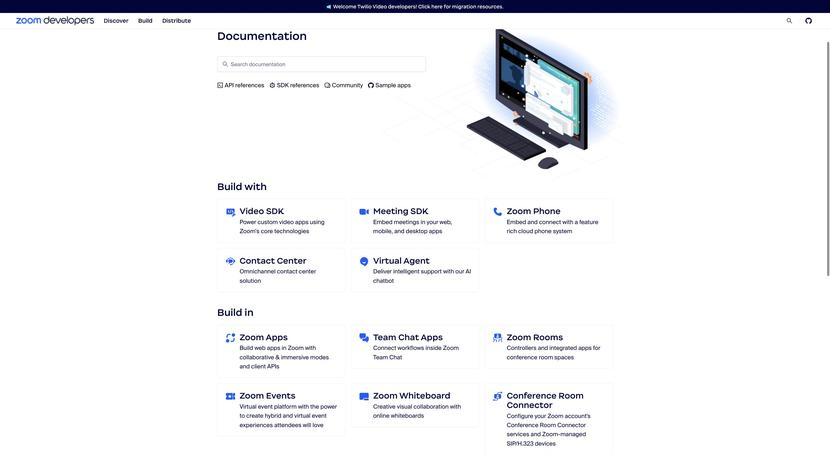 Task type: describe. For each thing, give the bounding box(es) containing it.
comment image
[[325, 82, 331, 88]]

experiences
[[240, 421, 273, 429]]

github image for 'sample apps' 'link'
[[368, 82, 376, 88]]

connect
[[373, 344, 396, 352]]

and inside zoom rooms controllers and integrated apps for conference room spaces
[[538, 344, 548, 352]]

and inside meeting sdk embed meetings in your web, mobile, and desktop apps
[[394, 228, 405, 235]]

build inside zoom apps build web apps in zoom with collaborative & immersive modes and client apis
[[240, 344, 253, 352]]

account's
[[565, 412, 591, 420]]

references for sdk references
[[290, 82, 319, 89]]

search documentation
[[231, 61, 286, 68]]

sdk down documentation
[[277, 82, 289, 89]]

visual
[[397, 403, 412, 411]]

2 team from the top
[[373, 354, 388, 361]]

sample apps
[[376, 82, 411, 89]]

notification image
[[327, 4, 331, 9]]

with for virtual agent
[[443, 268, 454, 276]]

our
[[456, 268, 465, 276]]

apps inside video sdk power custom video apps using zoom's core technologies
[[295, 218, 309, 226]]

deliver
[[373, 268, 392, 276]]

developers!
[[388, 3, 417, 10]]

zoom inside the zoom events virtual event platform with the power to create hybrid and virtual event experiences attendees will love
[[240, 391, 264, 401]]

community
[[332, 82, 363, 89]]

creative
[[373, 403, 396, 411]]

support
[[421, 268, 442, 276]]

controllers
[[507, 344, 537, 352]]

1 conference from the top
[[507, 391, 557, 401]]

zoom phone embed and connect with a feature rich cloud phone system
[[507, 206, 599, 235]]

zoom whiteboard creative visual collaboration with online whiteboards
[[373, 391, 461, 420]]

0 vertical spatial chat
[[399, 332, 419, 342]]

will
[[303, 421, 311, 429]]

omnichannel
[[240, 268, 276, 276]]

zoom inside team chat apps connect workflows inside zoom team chat
[[443, 344, 459, 352]]

build for build in
[[217, 306, 242, 319]]

center
[[299, 268, 316, 276]]

your inside conference room connector configure your zoom account's conference room connector services and zoom-managed sip/h.323 devices
[[535, 412, 547, 420]]

intelligent
[[393, 268, 420, 276]]

with for zoom phone
[[563, 218, 574, 226]]

online
[[373, 412, 390, 420]]

immersive
[[281, 354, 309, 361]]

power
[[321, 403, 337, 411]]

zoom inside zoom whiteboard creative visual collaboration with online whiteboards
[[373, 391, 398, 401]]

apps inside zoom rooms controllers and integrated apps for conference room spaces
[[579, 344, 592, 352]]

to
[[240, 412, 245, 420]]

video sdk power custom video apps using zoom's core technologies
[[240, 206, 325, 235]]

zoom rooms controllers and integrated apps for conference room spaces
[[507, 332, 601, 361]]

conference room connector configure your zoom account's conference room connector services and zoom-managed sip/h.323 devices
[[507, 391, 591, 448]]

devices
[[535, 440, 556, 448]]

apps inside zoom apps build web apps in zoom with collaborative & immersive modes and client apis
[[267, 344, 281, 352]]

sdk for video sdk
[[266, 206, 284, 217]]

embed for zoom phone
[[507, 218, 526, 226]]

zoom up web
[[240, 332, 264, 342]]

power
[[240, 218, 256, 226]]

1 team from the top
[[373, 332, 397, 342]]

community link
[[325, 81, 363, 90]]

client
[[251, 363, 266, 371]]

virtual inside the virtual agent deliver intelligent support with our ai chatbot
[[373, 256, 402, 266]]

configure
[[507, 412, 534, 420]]

zoom inside conference room connector configure your zoom account's conference room connector services and zoom-managed sip/h.323 devices
[[548, 412, 564, 420]]

agent
[[404, 256, 430, 266]]

click
[[418, 3, 431, 10]]

rooms
[[534, 332, 563, 342]]

create
[[246, 412, 264, 420]]

search
[[231, 61, 248, 68]]

meetings
[[394, 218, 419, 226]]

contact
[[240, 256, 275, 266]]

zoom inside zoom rooms controllers and integrated apps for conference room spaces
[[507, 332, 532, 342]]

center
[[277, 256, 307, 266]]

collaborative
[[240, 354, 274, 361]]

code image down search icon
[[217, 82, 225, 88]]

0 horizontal spatial connector
[[507, 400, 553, 410]]

contact center omnichannel contact center solution
[[240, 256, 316, 285]]

spaces
[[555, 354, 574, 361]]

build with
[[217, 180, 267, 193]]

zoom's
[[240, 228, 260, 235]]

in inside meeting sdk embed meetings in your web, mobile, and desktop apps
[[421, 218, 426, 226]]

desktop
[[406, 228, 428, 235]]

events
[[266, 391, 296, 401]]

zoom developer logo image
[[16, 16, 94, 25]]

connect
[[539, 218, 561, 226]]

chatbot
[[373, 277, 394, 285]]

search image
[[223, 61, 228, 67]]

your inside meeting sdk embed meetings in your web, mobile, and desktop apps
[[427, 218, 438, 226]]

github image
[[806, 18, 812, 24]]

embed for meeting sdk
[[373, 218, 393, 226]]

room
[[539, 354, 553, 361]]

zoom apps build web apps in zoom with collaborative & immersive modes and client apis
[[240, 332, 329, 371]]

rich
[[507, 228, 517, 235]]

0 horizontal spatial event
[[258, 403, 273, 411]]

for for twilio
[[444, 3, 451, 10]]

code image left api
[[217, 82, 223, 88]]



Task type: locate. For each thing, give the bounding box(es) containing it.
phone
[[534, 206, 561, 217]]

managed
[[561, 431, 586, 438]]

with inside zoom whiteboard creative visual collaboration with online whiteboards
[[450, 403, 461, 411]]

apps inside 'link'
[[398, 82, 411, 89]]

0 horizontal spatial references
[[235, 82, 264, 89]]

zoom up immersive
[[288, 344, 304, 352]]

1 references from the left
[[235, 82, 264, 89]]

love
[[313, 421, 324, 429]]

apps inside zoom apps build web apps in zoom with collaborative & immersive modes and client apis
[[266, 332, 288, 342]]

event
[[258, 403, 273, 411], [312, 412, 327, 420]]

zoom events virtual event platform with the power to create hybrid and virtual event experiences attendees will love
[[240, 391, 337, 429]]

1 horizontal spatial embed
[[507, 218, 526, 226]]

workflows
[[398, 344, 424, 352]]

hybrid
[[265, 412, 282, 420]]

and
[[528, 218, 538, 226], [394, 228, 405, 235], [538, 344, 548, 352], [240, 363, 250, 371], [283, 412, 293, 420], [531, 431, 541, 438]]

zoom up the cloud
[[507, 206, 532, 217]]

1 vertical spatial your
[[535, 412, 547, 420]]

embed inside meeting sdk embed meetings in your web, mobile, and desktop apps
[[373, 218, 393, 226]]

virtual up deliver
[[373, 256, 402, 266]]

build
[[217, 180, 242, 193], [217, 306, 242, 319], [240, 344, 253, 352]]

sdk for meeting sdk
[[411, 206, 428, 217]]

core
[[261, 228, 273, 235]]

zoom
[[507, 206, 532, 217], [240, 332, 264, 342], [507, 332, 532, 342], [288, 344, 304, 352], [443, 344, 459, 352], [240, 391, 264, 401], [373, 391, 398, 401], [548, 412, 564, 420]]

references right api
[[235, 82, 264, 89]]

apis
[[267, 363, 280, 371]]

video
[[373, 3, 387, 10], [240, 206, 264, 217]]

1 horizontal spatial room
[[559, 391, 584, 401]]

collaboration
[[414, 403, 449, 411]]

1 vertical spatial event
[[312, 412, 327, 420]]

for for rooms
[[593, 344, 601, 352]]

&
[[276, 354, 280, 361]]

here
[[432, 3, 443, 10]]

apps
[[266, 332, 288, 342], [421, 332, 443, 342]]

1 vertical spatial room
[[540, 421, 556, 429]]

1 vertical spatial for
[[593, 344, 601, 352]]

ai
[[466, 268, 471, 276]]

zoom up controllers
[[507, 332, 532, 342]]

apps inside team chat apps connect workflows inside zoom team chat
[[421, 332, 443, 342]]

web
[[255, 344, 266, 352]]

conference up configure
[[507, 391, 557, 401]]

sdk inside video sdk power custom video apps using zoom's core technologies
[[266, 206, 284, 217]]

custom
[[258, 218, 278, 226]]

platform
[[274, 403, 297, 411]]

notification image
[[327, 4, 333, 9]]

and up the cloud
[[528, 218, 538, 226]]

0 vertical spatial video
[[373, 3, 387, 10]]

0 vertical spatial event
[[258, 403, 273, 411]]

documentation
[[249, 61, 286, 68]]

api
[[225, 82, 234, 89]]

apps up &
[[267, 344, 281, 352]]

welcome twilio video developers! click here for migration resources. link
[[320, 3, 510, 10]]

room up account's
[[559, 391, 584, 401]]

search image
[[787, 18, 793, 24], [787, 18, 793, 24], [223, 61, 228, 67]]

resources.
[[478, 3, 504, 10]]

1 horizontal spatial video
[[373, 3, 387, 10]]

2 references from the left
[[290, 82, 319, 89]]

2 conference from the top
[[507, 421, 539, 429]]

embed
[[373, 218, 393, 226], [507, 218, 526, 226]]

video inside video sdk power custom video apps using zoom's core technologies
[[240, 206, 264, 217]]

1 vertical spatial chat
[[390, 354, 402, 361]]

virtual up to
[[240, 403, 257, 411]]

with
[[245, 180, 267, 193], [563, 218, 574, 226], [443, 268, 454, 276], [305, 344, 316, 352], [298, 403, 309, 411], [450, 403, 461, 411]]

0 horizontal spatial in
[[245, 306, 254, 319]]

zoom up the create
[[240, 391, 264, 401]]

mobile,
[[373, 228, 393, 235]]

1 horizontal spatial event
[[312, 412, 327, 420]]

1 vertical spatial video
[[240, 206, 264, 217]]

team chat apps connect workflows inside zoom team chat
[[373, 332, 459, 361]]

welcome twilio video developers! click here for migration resources.
[[333, 3, 504, 10]]

conference
[[507, 354, 538, 361]]

zoom up creative
[[373, 391, 398, 401]]

sample apps link
[[368, 81, 411, 90]]

github image for github icon
[[806, 18, 812, 24]]

build in
[[217, 306, 254, 319]]

1 vertical spatial in
[[245, 306, 254, 319]]

api references link
[[217, 81, 264, 90]]

meeting sdk embed meetings in your web, mobile, and desktop apps
[[373, 206, 452, 235]]

references
[[235, 82, 264, 89], [290, 82, 319, 89]]

twilio
[[358, 3, 372, 10]]

0 horizontal spatial video
[[240, 206, 264, 217]]

services
[[507, 431, 530, 438]]

references left comment image
[[290, 82, 319, 89]]

system
[[553, 228, 573, 235]]

meeting
[[373, 206, 409, 217]]

connector up configure
[[507, 400, 553, 410]]

and inside the zoom events virtual event platform with the power to create hybrid and virtual event experiences attendees will love
[[283, 412, 293, 420]]

embed inside zoom phone embed and connect with a feature rich cloud phone system
[[507, 218, 526, 226]]

0 horizontal spatial virtual
[[240, 403, 257, 411]]

2 vertical spatial build
[[240, 344, 253, 352]]

conference
[[507, 391, 557, 401], [507, 421, 539, 429]]

for
[[444, 3, 451, 10], [593, 344, 601, 352]]

and down 'meetings'
[[394, 228, 405, 235]]

0 vertical spatial virtual
[[373, 256, 402, 266]]

and inside zoom apps build web apps in zoom with collaborative & immersive modes and client apis
[[240, 363, 250, 371]]

with for zoom whiteboard
[[450, 403, 461, 411]]

technologies
[[274, 228, 309, 235]]

in up "desktop"
[[421, 218, 426, 226]]

apps inside meeting sdk embed meetings in your web, mobile, and desktop apps
[[429, 228, 443, 235]]

attendees
[[274, 421, 302, 429]]

sdk inside meeting sdk embed meetings in your web, mobile, and desktop apps
[[411, 206, 428, 217]]

with for zoom events
[[298, 403, 309, 411]]

in down solution
[[245, 306, 254, 319]]

virtual
[[294, 412, 311, 420]]

video
[[279, 218, 294, 226]]

and up room
[[538, 344, 548, 352]]

event up love
[[312, 412, 327, 420]]

apps down web,
[[429, 228, 443, 235]]

apps right the integrated in the right of the page
[[579, 344, 592, 352]]

migration
[[452, 3, 477, 10]]

apps up inside
[[421, 332, 443, 342]]

code image
[[217, 82, 225, 88], [217, 82, 223, 88]]

1 vertical spatial build
[[217, 306, 242, 319]]

0 horizontal spatial embed
[[373, 218, 393, 226]]

inside
[[426, 344, 442, 352]]

0 vertical spatial your
[[427, 218, 438, 226]]

contact
[[277, 268, 298, 276]]

0 vertical spatial for
[[444, 3, 451, 10]]

and inside zoom phone embed and connect with a feature rich cloud phone system
[[528, 218, 538, 226]]

integrated
[[550, 344, 577, 352]]

0 horizontal spatial room
[[540, 421, 556, 429]]

with inside the virtual agent deliver intelligent support with our ai chatbot
[[443, 268, 454, 276]]

sample
[[376, 82, 396, 89]]

0 vertical spatial conference
[[507, 391, 557, 401]]

welcome
[[333, 3, 357, 10]]

search image inside button
[[223, 61, 228, 67]]

virtual agent deliver intelligent support with our ai chatbot
[[373, 256, 471, 285]]

a
[[575, 218, 578, 226]]

2 vertical spatial in
[[282, 344, 287, 352]]

with inside the zoom events virtual event platform with the power to create hybrid and virtual event experiences attendees will love
[[298, 403, 309, 411]]

1 horizontal spatial connector
[[558, 421, 586, 429]]

apps up technologies
[[295, 218, 309, 226]]

team up connect
[[373, 332, 397, 342]]

feature
[[580, 218, 599, 226]]

phone
[[535, 228, 552, 235]]

0 vertical spatial room
[[559, 391, 584, 401]]

1 embed from the left
[[373, 218, 393, 226]]

1 vertical spatial team
[[373, 354, 388, 361]]

1 vertical spatial conference
[[507, 421, 539, 429]]

and left "client" at the bottom left of page
[[240, 363, 250, 371]]

whiteboard
[[400, 391, 451, 401]]

references for api references
[[235, 82, 264, 89]]

0 horizontal spatial your
[[427, 218, 438, 226]]

your left web,
[[427, 218, 438, 226]]

build for build with
[[217, 180, 242, 193]]

in up immersive
[[282, 344, 287, 352]]

0 vertical spatial in
[[421, 218, 426, 226]]

code sandbox image
[[270, 82, 277, 88], [270, 82, 275, 88]]

1 vertical spatial connector
[[558, 421, 586, 429]]

embed up rich on the right of the page
[[507, 218, 526, 226]]

embed up 'mobile,'
[[373, 218, 393, 226]]

and up devices
[[531, 431, 541, 438]]

zoom right inside
[[443, 344, 459, 352]]

zoom-
[[543, 431, 561, 438]]

sip/h.323
[[507, 440, 534, 448]]

github image
[[806, 18, 812, 24], [368, 82, 376, 88], [368, 82, 374, 88]]

conference down configure
[[507, 421, 539, 429]]

1 vertical spatial virtual
[[240, 403, 257, 411]]

web,
[[440, 218, 452, 226]]

video right twilio
[[373, 3, 387, 10]]

2 horizontal spatial in
[[421, 218, 426, 226]]

1 horizontal spatial virtual
[[373, 256, 402, 266]]

your right configure
[[535, 412, 547, 420]]

in inside zoom apps build web apps in zoom with collaborative & immersive modes and client apis
[[282, 344, 287, 352]]

documentation
[[217, 29, 307, 43]]

1 horizontal spatial for
[[593, 344, 601, 352]]

zoom up zoom-
[[548, 412, 564, 420]]

0 horizontal spatial apps
[[266, 332, 288, 342]]

with inside zoom apps build web apps in zoom with collaborative & immersive modes and client apis
[[305, 344, 316, 352]]

event up hybrid
[[258, 403, 273, 411]]

virtual
[[373, 256, 402, 266], [240, 403, 257, 411]]

sdk
[[277, 82, 289, 89], [266, 206, 284, 217], [411, 206, 428, 217]]

video up power
[[240, 206, 264, 217]]

1 horizontal spatial references
[[290, 82, 319, 89]]

and up attendees
[[283, 412, 293, 420]]

virtual inside the zoom events virtual event platform with the power to create hybrid and virtual event experiences attendees will love
[[240, 403, 257, 411]]

chat up workflows
[[399, 332, 419, 342]]

sdk up "custom"
[[266, 206, 284, 217]]

1 horizontal spatial in
[[282, 344, 287, 352]]

zoom inside zoom phone embed and connect with a feature rich cloud phone system
[[507, 206, 532, 217]]

sdk references link
[[270, 81, 319, 90]]

2 embed from the left
[[507, 218, 526, 226]]

sdk up 'meetings'
[[411, 206, 428, 217]]

using
[[310, 218, 325, 226]]

0 vertical spatial team
[[373, 332, 397, 342]]

solution
[[240, 277, 261, 285]]

apps up &
[[266, 332, 288, 342]]

sdk references
[[277, 82, 319, 89]]

1 horizontal spatial apps
[[421, 332, 443, 342]]

room up zoom-
[[540, 421, 556, 429]]

1 apps from the left
[[266, 332, 288, 342]]

chat down connect
[[390, 354, 402, 361]]

modes
[[310, 354, 329, 361]]

and inside conference room connector configure your zoom account's conference room connector services and zoom-managed sip/h.323 devices
[[531, 431, 541, 438]]

0 vertical spatial connector
[[507, 400, 553, 410]]

2 apps from the left
[[421, 332, 443, 342]]

api references
[[225, 82, 264, 89]]

0 horizontal spatial for
[[444, 3, 451, 10]]

team down connect
[[373, 354, 388, 361]]

0 vertical spatial build
[[217, 180, 242, 193]]

team
[[373, 332, 397, 342], [373, 354, 388, 361]]

apps right the "sample" at the top left of page
[[398, 82, 411, 89]]

whiteboards
[[391, 412, 424, 420]]

comment image
[[325, 82, 332, 88]]

the
[[310, 403, 319, 411]]

room
[[559, 391, 584, 401], [540, 421, 556, 429]]

1 horizontal spatial your
[[535, 412, 547, 420]]

for inside zoom rooms controllers and integrated apps for conference room spaces
[[593, 344, 601, 352]]

connector up managed
[[558, 421, 586, 429]]

with inside zoom phone embed and connect with a feature rich cloud phone system
[[563, 218, 574, 226]]



Task type: vqa. For each thing, say whether or not it's contained in the screenshot.
"Attendees" at the bottom of the page
yes



